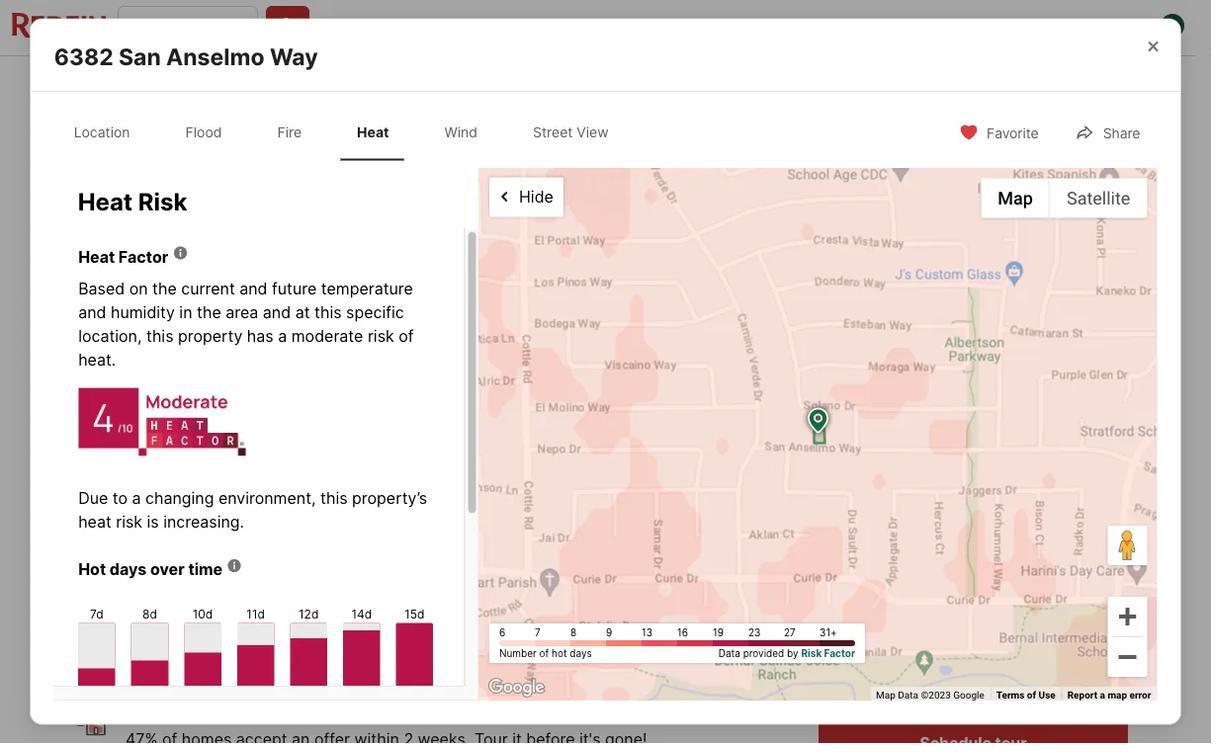 Task type: describe. For each thing, give the bounding box(es) containing it.
for sale - active
[[86, 509, 215, 526]]

sale & tax history tab
[[456, 60, 614, 108]]

1-
[[322, 17, 334, 34]]

error
[[1130, 689, 1152, 701]]

hot days over time
[[78, 560, 222, 579]]

property details
[[330, 75, 434, 92]]

home
[[954, 507, 1017, 535]]

1 vertical spatial anselmo
[[146, 546, 215, 565]]

$9,524
[[97, 624, 143, 641]]

6382 san anselmo way dialog
[[30, 0, 1211, 744]]

1,343 sq ft
[[519, 591, 581, 641]]

due
[[78, 488, 108, 508]]

10d
[[192, 607, 212, 621]]

property
[[178, 326, 242, 345]]

street inside tab
[[533, 123, 573, 140]]

heat for heat
[[357, 123, 389, 140]]

jose
[[159, 702, 196, 722]]

temperature
[[321, 278, 413, 298]]

active link
[[166, 509, 215, 526]]

sq
[[519, 622, 539, 641]]

out
[[982, 75, 1005, 91]]

1 horizontal spatial is
[[199, 702, 213, 722]]

1 vertical spatial data
[[898, 689, 919, 701]]

heat for heat factor
[[78, 247, 114, 266]]

8
[[571, 628, 577, 640]]

23
[[749, 628, 761, 640]]

6382 san anselmo way element
[[54, 19, 342, 71]]

this inside due to a changing environment, this property's heat risk is increasing.
[[320, 488, 347, 508]]

history
[[547, 75, 592, 92]]

video
[[1051, 671, 1082, 685]]

a right has
[[278, 326, 287, 345]]

14d
[[351, 607, 372, 621]]

est.
[[68, 624, 93, 641]]

number of hot days
[[500, 649, 592, 660]]

baths
[[425, 622, 468, 641]]

street inside button
[[237, 439, 278, 456]]

flood
[[185, 123, 222, 140]]

location tab
[[58, 108, 146, 157]]

based
[[78, 278, 124, 298]]

street view tab
[[517, 108, 625, 157]]

this right tour
[[907, 507, 949, 535]]

30 photos button
[[983, 428, 1113, 468]]

29
[[1053, 569, 1090, 604]]

due to a changing environment, this property's heat risk is increasing.
[[78, 488, 427, 531]]

tab list containing search
[[68, 56, 726, 108]]

go tour this home
[[819, 507, 1017, 535]]

friday
[[855, 552, 896, 566]]

0 vertical spatial risk
[[138, 187, 187, 216]]

1 horizontal spatial factor
[[824, 649, 856, 660]]

favorite button for wind
[[943, 112, 1056, 152]]

1 vertical spatial hot
[[229, 702, 255, 722]]

next image
[[1105, 571, 1136, 602]]

favorite inside 6382 san anselmo way dialog
[[987, 125, 1039, 141]]

2pm
[[157, 134, 183, 148]]

heat for heat risk
[[78, 187, 133, 216]]

open
[[92, 134, 125, 148]]

increasing.
[[163, 512, 244, 531]]

heat factor score logo image
[[78, 371, 246, 456]]

7732
[[398, 17, 431, 34]]

sunday
[[1047, 552, 1096, 566]]

is inside due to a changing environment, this property's heat risk is increasing.
[[146, 512, 158, 531]]

submit search image
[[278, 16, 298, 36]]

user photo image
[[1161, 14, 1185, 38]]

a left map
[[1100, 689, 1106, 701]]

moderate
[[291, 326, 363, 345]]

hot inside 6382 san anselmo way dialog
[[552, 649, 567, 660]]

City, Address, School, Agent, ZIP search field
[[118, 6, 258, 45]]

wind
[[445, 123, 478, 140]]

video button
[[84, 428, 185, 468]]

-
[[156, 509, 162, 526]]

tour for tour in person
[[860, 671, 887, 685]]

of for terms
[[1028, 689, 1037, 701]]

map button
[[982, 178, 1050, 218]]

baths link
[[425, 622, 468, 641]]

area
[[225, 302, 258, 321]]

changing
[[145, 488, 214, 508]]

0 vertical spatial days
[[109, 560, 146, 579]]

x-out
[[968, 75, 1005, 91]]

tour for tour via video chat
[[1003, 671, 1028, 685]]

list box containing tour in person
[[819, 653, 1129, 704]]

street view inside tab
[[533, 123, 609, 140]]

oct for 29
[[1059, 606, 1084, 620]]

future
[[272, 278, 316, 298]]

sale
[[117, 509, 152, 526]]

details
[[391, 75, 434, 92]]

oct for 27
[[863, 606, 888, 620]]

6382 inside "6382 san anselmo way" element
[[54, 42, 113, 70]]

over
[[150, 560, 184, 579]]

tour in person option
[[819, 653, 963, 704]]

1 vertical spatial 6382 san anselmo way
[[68, 546, 251, 565]]

hot
[[78, 560, 105, 579]]

hide
[[519, 187, 554, 207]]

0 horizontal spatial the
[[152, 278, 176, 298]]

0 vertical spatial share button
[[1030, 62, 1129, 102]]

a right jose
[[216, 702, 225, 722]]

27 inside 6382 san anselmo way dialog
[[784, 628, 796, 640]]

in inside 'option'
[[889, 671, 900, 685]]

9
[[606, 628, 613, 640]]

property's
[[352, 488, 427, 508]]

0 vertical spatial share
[[1074, 75, 1112, 91]]

san jose is a hot market
[[126, 702, 313, 722]]

schools
[[636, 75, 688, 92]]

share inside 6382 san anselmo way dialog
[[1103, 125, 1141, 141]]

to
[[185, 134, 202, 148]]

of for risk
[[398, 326, 413, 345]]

2 vertical spatial san
[[126, 702, 155, 722]]

current
[[181, 278, 235, 298]]

approved
[[228, 624, 292, 641]]

beds
[[340, 622, 377, 641]]

30
[[1027, 439, 1046, 456]]

this down humidity on the top of the page
[[146, 326, 173, 345]]

1-844-759-7732 link
[[322, 17, 431, 34]]

number
[[500, 649, 537, 660]]

redfin
[[635, 17, 677, 34]]

27 inside friday 27 oct
[[858, 569, 893, 604]]

report
[[1068, 689, 1098, 701]]

san inside "6382 san anselmo way" element
[[119, 42, 161, 70]]

tab list inside 6382 san anselmo way dialog
[[54, 104, 645, 161]]

heat risk
[[78, 187, 187, 216]]

11d
[[246, 607, 265, 621]]

of for number
[[540, 649, 549, 660]]

&
[[510, 75, 519, 92]]

tour
[[855, 507, 902, 535]]

sat,
[[128, 134, 154, 148]]

map
[[1108, 689, 1128, 701]]

property details tab
[[308, 60, 456, 108]]

report a map error link
[[1068, 689, 1152, 701]]

get
[[172, 624, 196, 641]]

heat factor
[[78, 247, 168, 266]]

map entry image
[[657, 507, 788, 639]]



Task type: vqa. For each thing, say whether or not it's contained in the screenshot.
S associated with 1711
no



Task type: locate. For each thing, give the bounding box(es) containing it.
oct down friday
[[863, 606, 888, 620]]

tab list containing location
[[54, 104, 645, 161]]

hot down ft
[[552, 649, 567, 660]]

1 horizontal spatial street view
[[533, 123, 609, 140]]

terms of use
[[997, 689, 1056, 701]]

1 vertical spatial heat
[[78, 187, 133, 216]]

and up area
[[239, 278, 267, 298]]

this left property's
[[320, 488, 347, 508]]

0 horizontal spatial data
[[719, 649, 741, 660]]

overview tab
[[199, 60, 308, 108]]

location
[[74, 123, 130, 140]]

fire tab
[[262, 108, 318, 157]]

0 vertical spatial favorite
[[846, 75, 898, 91]]

None button
[[831, 540, 921, 633], [929, 541, 1019, 632], [1027, 541, 1117, 632], [831, 540, 921, 633], [929, 541, 1019, 632], [1027, 541, 1117, 632]]

1 vertical spatial of
[[540, 649, 549, 660]]

31+
[[820, 628, 837, 640]]

8d
[[142, 607, 157, 621]]

0 horizontal spatial oct
[[863, 606, 888, 620]]

is
[[146, 512, 158, 531], [199, 702, 213, 722]]

28
[[955, 569, 992, 604]]

pre-
[[199, 624, 228, 641]]

use
[[1039, 689, 1056, 701]]

heat tab
[[341, 108, 405, 157]]

2 tour from the left
[[1003, 671, 1028, 685]]

0 vertical spatial of
[[398, 326, 413, 345]]

search
[[130, 75, 177, 92]]

0 vertical spatial risk
[[367, 326, 394, 345]]

heat
[[78, 512, 111, 531]]

12d
[[298, 607, 318, 621]]

0 vertical spatial street
[[533, 123, 573, 140]]

0 horizontal spatial street view
[[237, 439, 315, 456]]

7d
[[90, 607, 103, 621]]

tour inside option
[[1003, 671, 1028, 685]]

map inside popup button
[[998, 188, 1034, 208]]

oct down 29
[[1059, 606, 1084, 620]]

wind tab
[[429, 108, 494, 157]]

heat up based at the left top of the page
[[78, 247, 114, 266]]

2 baths
[[425, 591, 468, 641]]

terms
[[997, 689, 1025, 701]]

1 horizontal spatial of
[[540, 649, 549, 660]]

0 horizontal spatial tour
[[860, 671, 887, 685]]

in left person
[[889, 671, 900, 685]]

0 vertical spatial view
[[577, 123, 609, 140]]

1 vertical spatial is
[[199, 702, 213, 722]]

1 vertical spatial favorite
[[987, 125, 1039, 141]]

tour in person
[[860, 671, 944, 685]]

street view down the history
[[533, 123, 609, 140]]

1 horizontal spatial view
[[577, 123, 609, 140]]

0 vertical spatial hot
[[552, 649, 567, 660]]

share down feed button
[[1074, 75, 1112, 91]]

1 horizontal spatial the
[[196, 302, 221, 321]]

1 horizontal spatial tour
[[1003, 671, 1028, 685]]

active
[[166, 509, 215, 526]]

san up the search link
[[119, 42, 161, 70]]

0 horizontal spatial is
[[146, 512, 158, 531]]

location,
[[78, 326, 141, 345]]

is right jose
[[199, 702, 213, 722]]

0 vertical spatial san
[[119, 42, 161, 70]]

1 vertical spatial share button
[[1059, 112, 1158, 152]]

map down tour in person
[[876, 689, 896, 701]]

2 vertical spatial heat
[[78, 247, 114, 266]]

1 vertical spatial days
[[570, 649, 592, 660]]

6382 up the search link
[[54, 42, 113, 70]]

map left 'satellite'
[[998, 188, 1034, 208]]

0 horizontal spatial favorite button
[[802, 62, 915, 102]]

1 horizontal spatial risk
[[802, 649, 822, 660]]

risk down specific at top
[[367, 326, 394, 345]]

1 horizontal spatial in
[[889, 671, 900, 685]]

27 down friday
[[858, 569, 893, 604]]

oct down the 28
[[961, 606, 986, 620]]

1 vertical spatial favorite button
[[943, 112, 1056, 152]]

x-
[[968, 75, 982, 91]]

premier
[[680, 17, 731, 34]]

0 vertical spatial 6382 san anselmo way
[[54, 42, 318, 70]]

share
[[1074, 75, 1112, 91], [1103, 125, 1141, 141]]

street down the history
[[533, 123, 573, 140]]

1 vertical spatial view
[[281, 439, 315, 456]]

/mo
[[143, 624, 168, 641]]

1 vertical spatial share
[[1103, 125, 1141, 141]]

0 vertical spatial factor
[[118, 247, 168, 266]]

and down based at the left top of the page
[[78, 302, 106, 321]]

san left jose
[[126, 702, 155, 722]]

0 horizontal spatial way
[[218, 546, 251, 565]]

has
[[247, 326, 273, 345]]

open sat, 2pm to 4pm link
[[68, 112, 811, 488]]

way down submit search image
[[270, 42, 318, 70]]

the right on
[[152, 278, 176, 298]]

of inside risk of heat.
[[398, 326, 413, 345]]

0 vertical spatial 27
[[858, 569, 893, 604]]

6382 san anselmo way, san jose, ca 95119 image
[[68, 112, 811, 484], [819, 112, 1129, 294], [819, 302, 1129, 484]]

1 vertical spatial 27
[[784, 628, 796, 640]]

anselmo up overview
[[166, 42, 265, 70]]

$1,300,000 est. $9,524 /mo get pre-approved
[[68, 591, 292, 641]]

1 vertical spatial map
[[876, 689, 896, 701]]

0 vertical spatial the
[[152, 278, 176, 298]]

for
[[86, 509, 114, 526]]

15d
[[404, 607, 424, 621]]

fire
[[277, 123, 302, 140]]

risk factor link
[[802, 649, 856, 660]]

risk inside due to a changing environment, this property's heat risk is increasing.
[[115, 512, 142, 531]]

6382 down heat
[[68, 546, 110, 565]]

$1,300,000
[[68, 591, 199, 619]]

at
[[295, 302, 310, 321]]

6382 san anselmo way up search
[[54, 42, 318, 70]]

7
[[535, 628, 541, 640]]

video
[[129, 439, 168, 456]]

anselmo inside dialog
[[166, 42, 265, 70]]

0 vertical spatial data
[[719, 649, 741, 660]]

list box
[[819, 653, 1129, 704]]

0 horizontal spatial favorite
[[846, 75, 898, 91]]

0 horizontal spatial view
[[281, 439, 315, 456]]

in
[[179, 302, 192, 321], [889, 671, 900, 685]]

way inside dialog
[[270, 42, 318, 70]]

map for map
[[998, 188, 1034, 208]]

menu bar
[[982, 178, 1148, 218]]

this up moderate
[[314, 302, 341, 321]]

0 vertical spatial heat
[[357, 123, 389, 140]]

0 vertical spatial is
[[146, 512, 158, 531]]

data down tour in person
[[898, 689, 919, 701]]

environment,
[[218, 488, 316, 508]]

19
[[713, 628, 724, 640]]

0 vertical spatial favorite button
[[802, 62, 915, 102]]

hot left market
[[229, 702, 255, 722]]

map data ©2023 google
[[876, 689, 985, 701]]

share up 'satellite'
[[1103, 125, 1141, 141]]

person
[[903, 671, 944, 685]]

menu bar containing map
[[982, 178, 1148, 218]]

1 vertical spatial risk
[[802, 649, 822, 660]]

in down the current
[[179, 302, 192, 321]]

1 vertical spatial way
[[218, 546, 251, 565]]

1 vertical spatial factor
[[824, 649, 856, 660]]

6382 san anselmo way down -
[[68, 546, 251, 565]]

a inside due to a changing environment, this property's heat risk is increasing.
[[132, 488, 140, 508]]

anselmo down active link in the left bottom of the page
[[146, 546, 215, 565]]

0 vertical spatial 6382
[[54, 42, 113, 70]]

0 horizontal spatial days
[[109, 560, 146, 579]]

anselmo
[[166, 42, 265, 70], [146, 546, 215, 565]]

favorite
[[846, 75, 898, 91], [987, 125, 1039, 141]]

0 horizontal spatial hot
[[229, 702, 255, 722]]

schools tab
[[614, 60, 710, 108]]

2 vertical spatial of
[[1028, 689, 1037, 701]]

feed button
[[998, 0, 1093, 55]]

favorite button for schools
[[802, 62, 915, 102]]

risk down open sat, 2pm to 4pm
[[138, 187, 187, 216]]

is down changing
[[146, 512, 158, 531]]

google
[[954, 689, 985, 701]]

map
[[998, 188, 1034, 208], [876, 689, 896, 701]]

factor up on
[[118, 247, 168, 266]]

factor
[[118, 247, 168, 266], [824, 649, 856, 660]]

1 horizontal spatial oct
[[961, 606, 986, 620]]

16
[[678, 628, 688, 640]]

3 oct from the left
[[1059, 606, 1084, 620]]

0 vertical spatial way
[[270, 42, 318, 70]]

risk
[[367, 326, 394, 345], [115, 512, 142, 531]]

0 horizontal spatial of
[[398, 326, 413, 345]]

share button inside 6382 san anselmo way dialog
[[1059, 112, 1158, 152]]

1 horizontal spatial favorite
[[987, 125, 1039, 141]]

risk inside risk of heat.
[[367, 326, 394, 345]]

google image
[[484, 676, 550, 701]]

x-out button
[[923, 62, 1022, 102]]

menu bar inside 6382 san anselmo way dialog
[[982, 178, 1148, 218]]

market
[[259, 702, 313, 722]]

open sat, 2pm to 4pm
[[92, 134, 232, 148]]

provided
[[743, 649, 785, 660]]

27 up by
[[784, 628, 796, 640]]

1 vertical spatial street
[[237, 439, 278, 456]]

oct inside sunday 29 oct
[[1059, 606, 1084, 620]]

tour up terms
[[1003, 671, 1028, 685]]

friday 27 oct
[[855, 552, 896, 620]]

days right hot at left
[[109, 560, 146, 579]]

oct inside friday 27 oct
[[863, 606, 888, 620]]

3 beds
[[340, 591, 377, 641]]

flood tab
[[170, 108, 238, 157]]

1 horizontal spatial way
[[270, 42, 318, 70]]

oct
[[863, 606, 888, 620], [961, 606, 986, 620], [1059, 606, 1084, 620]]

2 horizontal spatial oct
[[1059, 606, 1084, 620]]

view down the history
[[577, 123, 609, 140]]

via
[[1032, 671, 1048, 685]]

heat inside heat tab
[[357, 123, 389, 140]]

0 horizontal spatial in
[[179, 302, 192, 321]]

risk down to
[[115, 512, 142, 531]]

data down 19
[[719, 649, 741, 660]]

to
[[112, 488, 127, 508]]

satellite
[[1067, 188, 1131, 208]]

view inside tab
[[577, 123, 609, 140]]

1 vertical spatial street view
[[237, 439, 315, 456]]

risk right by
[[802, 649, 822, 660]]

1 vertical spatial in
[[889, 671, 900, 685]]

redfin premier
[[635, 17, 731, 34]]

1 horizontal spatial risk
[[367, 326, 394, 345]]

saturday
[[943, 552, 1005, 566]]

1 horizontal spatial street
[[533, 123, 573, 140]]

view inside button
[[281, 439, 315, 456]]

ft
[[543, 622, 558, 641]]

oct for 28
[[961, 606, 986, 620]]

0 horizontal spatial risk
[[138, 187, 187, 216]]

way down increasing.
[[218, 546, 251, 565]]

on
[[129, 278, 147, 298]]

1,343
[[519, 591, 581, 619]]

tour left person
[[860, 671, 887, 685]]

san down the sale
[[113, 546, 143, 565]]

tour inside 'option'
[[860, 671, 887, 685]]

1 horizontal spatial map
[[998, 188, 1034, 208]]

and left 'at'
[[262, 302, 290, 321]]

6
[[500, 628, 506, 640]]

humidity
[[110, 302, 174, 321]]

3
[[340, 591, 355, 619]]

street view up environment,
[[237, 439, 315, 456]]

tour via video chat option
[[963, 653, 1129, 704]]

tax
[[523, 75, 543, 92]]

time
[[188, 560, 222, 579]]

2 horizontal spatial of
[[1028, 689, 1037, 701]]

of left use
[[1028, 689, 1037, 701]]

heat up 'heat factor'
[[78, 187, 133, 216]]

street up environment,
[[237, 439, 278, 456]]

view up environment,
[[281, 439, 315, 456]]

of down "7"
[[540, 649, 549, 660]]

1 vertical spatial the
[[196, 302, 221, 321]]

1-844-759-7732
[[322, 17, 431, 34]]

days down 8
[[570, 649, 592, 660]]

1 tour from the left
[[860, 671, 887, 685]]

in inside "based on the current and future temperature and humidity in the area and at this specific location, this property has"
[[179, 302, 192, 321]]

0 horizontal spatial factor
[[118, 247, 168, 266]]

1 vertical spatial risk
[[115, 512, 142, 531]]

0 horizontal spatial risk
[[115, 512, 142, 531]]

0 vertical spatial map
[[998, 188, 1034, 208]]

0 horizontal spatial street
[[237, 439, 278, 456]]

1 horizontal spatial hot
[[552, 649, 567, 660]]

factor down the 31+ at right bottom
[[824, 649, 856, 660]]

go
[[819, 507, 850, 535]]

2 oct from the left
[[961, 606, 986, 620]]

overview
[[221, 75, 286, 92]]

based on the current and future temperature and humidity in the area and at this specific location, this property has
[[78, 278, 413, 345]]

0 horizontal spatial 27
[[784, 628, 796, 640]]

map region
[[452, 0, 1211, 744]]

0 vertical spatial street view
[[533, 123, 609, 140]]

0 vertical spatial in
[[179, 302, 192, 321]]

1 horizontal spatial days
[[570, 649, 592, 660]]

street view inside button
[[237, 439, 315, 456]]

1 horizontal spatial 27
[[858, 569, 893, 604]]

0 horizontal spatial map
[[876, 689, 896, 701]]

the down the current
[[196, 302, 221, 321]]

a right to
[[132, 488, 140, 508]]

6382 san anselmo way inside "6382 san anselmo way" element
[[54, 42, 318, 70]]

map for map data ©2023 google
[[876, 689, 896, 701]]

heat down property details tab
[[357, 123, 389, 140]]

get pre-approved link
[[172, 624, 292, 641]]

tab list
[[68, 56, 726, 108], [54, 104, 645, 161]]

of down specific at top
[[398, 326, 413, 345]]

saturday 28 oct
[[943, 552, 1005, 620]]

heat
[[357, 123, 389, 140], [78, 187, 133, 216], [78, 247, 114, 266]]

feed
[[1010, 17, 1042, 34]]

oct inside saturday 28 oct
[[961, 606, 986, 620]]

1 horizontal spatial favorite button
[[943, 112, 1056, 152]]

share button up 'satellite'
[[1059, 112, 1158, 152]]

0 vertical spatial anselmo
[[166, 42, 265, 70]]

1 horizontal spatial data
[[898, 689, 919, 701]]

share button down feed button
[[1030, 62, 1129, 102]]

a moderate
[[278, 326, 363, 345]]

1 vertical spatial san
[[113, 546, 143, 565]]

favorite button
[[802, 62, 915, 102], [943, 112, 1056, 152]]

1 vertical spatial 6382
[[68, 546, 110, 565]]

redfin premier button
[[623, 0, 743, 55]]

1 oct from the left
[[863, 606, 888, 620]]



